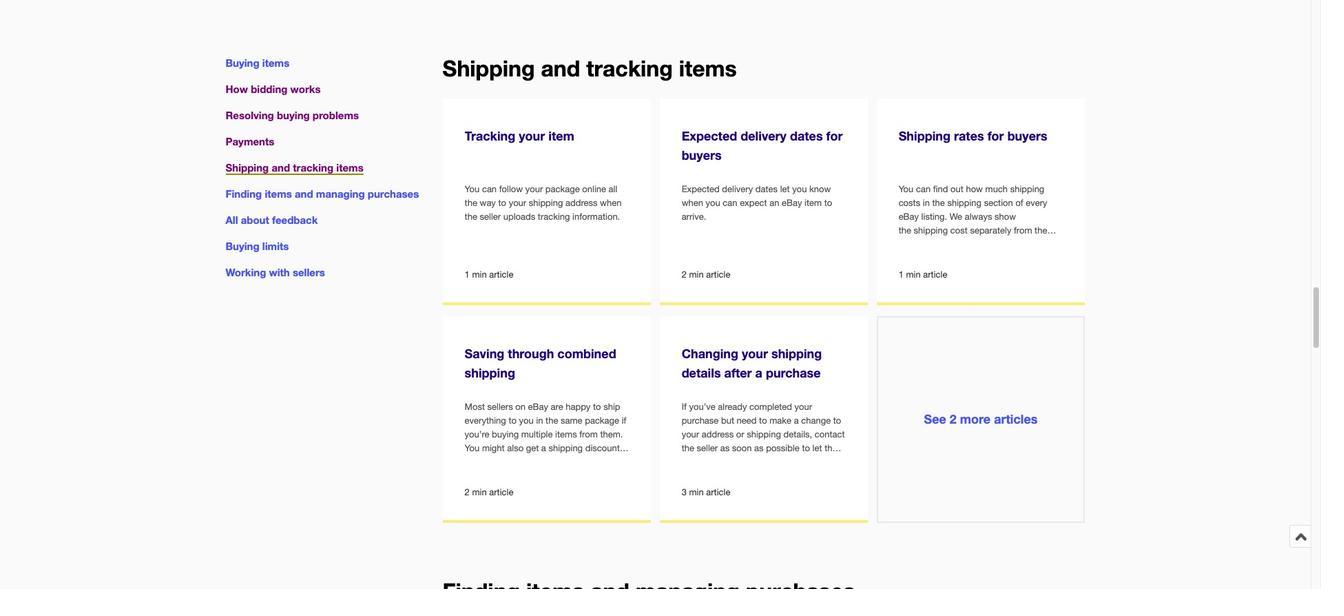Task type: locate. For each thing, give the bounding box(es) containing it.
0 horizontal spatial as
[[721, 443, 730, 453]]

much
[[986, 184, 1008, 194], [899, 253, 921, 263]]

arrive.
[[682, 211, 706, 222]]

works
[[291, 83, 321, 95]]

to inside you can find out how much shipping costs in the shipping section of every ebay listing. we always show the shipping cost separately from the item cost so you can see exactly how much you'll pay for delivery before you go to checkout.
[[912, 267, 920, 277]]

ebay right "an"
[[782, 198, 802, 208]]

how
[[966, 184, 983, 194], [1032, 239, 1049, 249]]

0 horizontal spatial 2
[[465, 487, 470, 497]]

1 horizontal spatial a
[[756, 365, 763, 380]]

follow
[[499, 184, 523, 194]]

can
[[482, 184, 497, 194], [916, 184, 931, 194], [723, 198, 738, 208], [968, 239, 982, 249]]

2 when from the left
[[682, 198, 703, 208]]

0 vertical spatial package
[[546, 184, 580, 194]]

your up the after
[[742, 346, 768, 361]]

cost down the shipping
[[919, 239, 936, 249]]

package inside the you can follow your package online all the way to your shipping address when the seller uploads tracking information.
[[546, 184, 580, 194]]

0 horizontal spatial for
[[827, 128, 843, 143]]

1 vertical spatial seller
[[697, 443, 718, 453]]

purchase up the completed
[[766, 365, 821, 380]]

the up know.
[[682, 443, 695, 453]]

1 min article down uploads
[[465, 269, 514, 279]]

shipping rates for buyers
[[899, 128, 1048, 143]]

1 vertical spatial shipping and tracking items
[[226, 161, 364, 174]]

2 1 min article from the left
[[899, 269, 948, 279]]

to inside expected delivery dates let you know when you can expect an ebay item to arrive.
[[825, 198, 833, 208]]

how right the out
[[966, 184, 983, 194]]

package left online
[[546, 184, 580, 194]]

you left follow
[[465, 184, 480, 194]]

ebay down costs in
[[899, 211, 919, 222]]

0 horizontal spatial how
[[966, 184, 983, 194]]

0 vertical spatial purchase
[[766, 365, 821, 380]]

when inside the you can follow your package online all the way to your shipping address when the seller uploads tracking information.
[[600, 198, 622, 208]]

1 min article down you'll pay
[[899, 269, 948, 279]]

2 expected from the top
[[682, 184, 720, 194]]

0 vertical spatial a
[[756, 365, 763, 380]]

1 vertical spatial cost
[[919, 239, 936, 249]]

ebay up in
[[528, 402, 548, 412]]

your up change
[[795, 402, 813, 412]]

you for tracking your item
[[465, 184, 480, 194]]

a right the after
[[756, 365, 763, 380]]

2 1 from the left
[[899, 269, 904, 279]]

limits
[[262, 240, 289, 252]]

after
[[725, 365, 752, 380]]

seller inside if you've already completed your purchase but need to make a change to your address or shipping details, contact the seller as soon as possible to let them know.
[[697, 443, 718, 453]]

article for shipping rates for buyers
[[924, 269, 948, 279]]

min for changing your shipping details after a purchase
[[689, 487, 704, 497]]

2 horizontal spatial a
[[794, 415, 799, 426]]

let inside expected delivery dates let you know when you can expect an ebay item to arrive.
[[780, 184, 790, 194]]

1 horizontal spatial buying
[[492, 429, 519, 439]]

you inside you can find out how much shipping costs in the shipping section of every ebay listing. we always show the shipping cost separately from the item cost so you can see exactly how much you'll pay for delivery before you go to checkout.
[[899, 184, 914, 194]]

0 vertical spatial buying
[[277, 109, 310, 121]]

managing
[[316, 188, 365, 200]]

listing.
[[922, 211, 948, 222]]

1 1 from the left
[[465, 269, 470, 279]]

your
[[519, 128, 545, 143], [526, 184, 543, 194], [509, 198, 527, 208], [742, 346, 768, 361], [795, 402, 813, 412], [682, 429, 700, 439]]

delivery up 'expect' on the right
[[722, 184, 753, 194]]

package
[[546, 184, 580, 194], [585, 415, 620, 426]]

2 buying from the top
[[226, 240, 260, 252]]

when down all
[[600, 198, 622, 208]]

how bidding works
[[226, 83, 321, 95]]

1 vertical spatial much
[[899, 253, 921, 263]]

to inside most sellers on ebay are happy to ship everything to you in the same package if you're buying multiple items from them. you might also get a shipping discount because the seller saves money by combining items. 2 min article
[[509, 415, 517, 426]]

min for tracking your item
[[472, 269, 487, 279]]

the down "find"
[[933, 198, 945, 208]]

1 buying from the top
[[226, 57, 260, 69]]

0 horizontal spatial dates
[[756, 184, 778, 194]]

let inside if you've already completed your purchase but need to make a change to your address or shipping details, contact the seller as soon as possible to let them know.
[[813, 443, 822, 453]]

the
[[465, 198, 477, 208], [933, 198, 945, 208], [465, 211, 477, 222], [546, 415, 558, 426], [682, 443, 695, 453], [501, 457, 514, 467]]

expected delivery dates for buyers
[[682, 128, 843, 162]]

2 inside most sellers on ebay are happy to ship everything to you in the same package if you're buying multiple items from them. you might also get a shipping discount because the seller saves money by combining items. 2 min article
[[465, 487, 470, 497]]

1 vertical spatial buying
[[226, 240, 260, 252]]

1 horizontal spatial how
[[1032, 239, 1049, 249]]

all about feedback link
[[226, 214, 318, 226]]

you inside most sellers on ebay are happy to ship everything to you in the same package if you're buying multiple items from them. you might also get a shipping discount because the seller saves money by combining items. 2 min article
[[465, 443, 480, 453]]

1 vertical spatial sellers
[[488, 402, 513, 412]]

resolving buying problems link
[[226, 109, 359, 121]]

can down separately
[[968, 239, 982, 249]]

buyers up arrive.
[[682, 147, 722, 162]]

shipping down payments
[[226, 161, 269, 174]]

1 horizontal spatial 1 min article
[[899, 269, 948, 279]]

most sellers on ebay are happy to ship everything to you in the same package if you're buying multiple items from them. you might also get a shipping discount because the seller saves money by combining items. 2 min article
[[465, 402, 627, 497]]

0 horizontal spatial seller
[[480, 211, 501, 222]]

2 vertical spatial 2
[[465, 487, 470, 497]]

you
[[465, 184, 480, 194], [899, 184, 914, 194], [465, 443, 480, 453]]

shipping up uploads
[[529, 198, 563, 208]]

1
[[465, 269, 470, 279], [899, 269, 904, 279]]

2 down combining
[[465, 487, 470, 497]]

change
[[802, 415, 831, 426]]

details
[[682, 365, 721, 380]]

can up the way
[[482, 184, 497, 194]]

0 horizontal spatial a
[[542, 443, 546, 453]]

shipping and tracking items
[[443, 55, 737, 82], [226, 161, 364, 174]]

1 horizontal spatial sellers
[[488, 402, 513, 412]]

we
[[950, 211, 963, 222]]

delivery inside you can find out how much shipping costs in the shipping section of every ebay listing. we always show the shipping cost separately from the item cost so you can see exactly how much you'll pay for delivery before you go to checkout.
[[978, 253, 1009, 263]]

delivery down see exactly
[[978, 253, 1009, 263]]

how down the from the
[[1032, 239, 1049, 249]]

from
[[580, 429, 598, 439]]

more
[[960, 411, 991, 426]]

shipping down saving
[[465, 365, 515, 380]]

0 horizontal spatial 1 min article
[[465, 269, 514, 279]]

1 horizontal spatial item
[[805, 198, 822, 208]]

to down on
[[509, 415, 517, 426]]

0 vertical spatial much
[[986, 184, 1008, 194]]

feedback
[[272, 214, 318, 226]]

can inside the you can follow your package online all the way to your shipping address when the seller uploads tracking information.
[[482, 184, 497, 194]]

1 expected from the top
[[682, 128, 738, 143]]

the inside you can find out how much shipping costs in the shipping section of every ebay listing. we always show the shipping cost separately from the item cost so you can see exactly how much you'll pay for delivery before you go to checkout.
[[933, 198, 945, 208]]

item inside you can find out how much shipping costs in the shipping section of every ebay listing. we always show the shipping cost separately from the item cost so you can see exactly how much you'll pay for delivery before you go to checkout.
[[899, 239, 916, 249]]

1 vertical spatial ebay
[[899, 211, 919, 222]]

shipping inside most sellers on ebay are happy to ship everything to you in the same package if you're buying multiple items from them. you might also get a shipping discount because the seller saves money by combining items. 2 min article
[[549, 443, 583, 453]]

see exactly
[[985, 239, 1030, 249]]

shipping left rates
[[899, 128, 951, 143]]

expected
[[682, 128, 738, 143], [682, 184, 720, 194]]

2 right see
[[950, 411, 957, 426]]

buying down works
[[277, 109, 310, 121]]

combining
[[465, 470, 507, 481]]

1 horizontal spatial for
[[965, 253, 975, 263]]

0 vertical spatial cost
[[951, 225, 968, 235]]

1 horizontal spatial ebay
[[782, 198, 802, 208]]

a right get in the bottom of the page
[[542, 443, 546, 453]]

delivery for you
[[722, 184, 753, 194]]

buying up the also
[[492, 429, 519, 439]]

buying up how on the left of page
[[226, 57, 260, 69]]

1 vertical spatial delivery
[[722, 184, 753, 194]]

2 down arrive.
[[682, 269, 687, 279]]

expected inside expected delivery dates let you know when you can expect an ebay item to arrive.
[[682, 184, 720, 194]]

on
[[516, 402, 526, 412]]

changing your shipping details after a purchase
[[682, 346, 822, 380]]

0 vertical spatial let
[[780, 184, 790, 194]]

1 horizontal spatial dates
[[790, 128, 823, 143]]

1 horizontal spatial tracking
[[538, 211, 570, 222]]

2 horizontal spatial tracking
[[587, 55, 673, 82]]

0 horizontal spatial purchase
[[682, 415, 719, 426]]

0 vertical spatial expected
[[682, 128, 738, 143]]

2 vertical spatial item
[[899, 239, 916, 249]]

1 vertical spatial package
[[585, 415, 620, 426]]

0 vertical spatial address
[[566, 198, 598, 208]]

0 horizontal spatial address
[[566, 198, 598, 208]]

you left in
[[519, 415, 534, 426]]

0 vertical spatial buying
[[226, 57, 260, 69]]

2 vertical spatial tracking
[[538, 211, 570, 222]]

you right before
[[1039, 253, 1054, 263]]

buyers right rates
[[1008, 128, 1048, 143]]

you
[[793, 184, 807, 194], [706, 198, 721, 208], [951, 239, 965, 249], [1039, 253, 1054, 263], [519, 415, 534, 426]]

cost
[[951, 225, 968, 235], [919, 239, 936, 249]]

0 horizontal spatial buying
[[277, 109, 310, 121]]

to
[[499, 198, 506, 208], [825, 198, 833, 208], [912, 267, 920, 277], [509, 415, 517, 426], [759, 415, 767, 426], [834, 415, 842, 426], [802, 443, 810, 453]]

0 horizontal spatial ebay
[[528, 402, 548, 412]]

2 vertical spatial delivery
[[978, 253, 1009, 263]]

you've
[[689, 402, 716, 412]]

might
[[482, 443, 505, 453]]

dates up know
[[790, 128, 823, 143]]

expected for expected delivery dates let you know when you can expect an ebay item to arrive.
[[682, 184, 720, 194]]

for right rates
[[988, 128, 1004, 143]]

0 vertical spatial seller
[[480, 211, 501, 222]]

2 horizontal spatial ebay
[[899, 211, 919, 222]]

delivery up expected delivery dates let you know when you can expect an ebay item to arrive.
[[741, 128, 787, 143]]

1 horizontal spatial purchase
[[766, 365, 821, 380]]

0 vertical spatial sellers
[[293, 266, 325, 279]]

0 vertical spatial dates
[[790, 128, 823, 143]]

sellers
[[293, 266, 325, 279], [488, 402, 513, 412]]

purchase inside changing your shipping details after a purchase
[[766, 365, 821, 380]]

0 vertical spatial how
[[966, 184, 983, 194]]

expected inside expected delivery dates for buyers
[[682, 128, 738, 143]]

shipping up tracking
[[443, 55, 535, 82]]

1 vertical spatial expected
[[682, 184, 720, 194]]

0 vertical spatial ebay
[[782, 198, 802, 208]]

you up costs in
[[899, 184, 914, 194]]

2 vertical spatial ebay
[[528, 402, 548, 412]]

1 vertical spatial buying
[[492, 429, 519, 439]]

article for changing your shipping details after a purchase
[[706, 487, 731, 497]]

to right go
[[912, 267, 920, 277]]

address down but
[[702, 429, 734, 439]]

0 horizontal spatial much
[[899, 253, 921, 263]]

delivery inside expected delivery dates for buyers
[[741, 128, 787, 143]]

let left know
[[780, 184, 790, 194]]

for up know
[[827, 128, 843, 143]]

you down you're
[[465, 443, 480, 453]]

as
[[721, 443, 730, 453], [755, 443, 764, 453]]

0 horizontal spatial let
[[780, 184, 790, 194]]

0 horizontal spatial when
[[600, 198, 622, 208]]

buying
[[277, 109, 310, 121], [492, 429, 519, 439]]

working
[[226, 266, 266, 279]]

so
[[938, 239, 948, 249]]

0 vertical spatial delivery
[[741, 128, 787, 143]]

an
[[770, 198, 780, 208]]

1 horizontal spatial buyers
[[1008, 128, 1048, 143]]

1 horizontal spatial 2
[[682, 269, 687, 279]]

with
[[269, 266, 290, 279]]

shipping down make on the bottom of the page
[[747, 429, 781, 439]]

see
[[924, 411, 947, 426]]

2 vertical spatial seller
[[516, 457, 538, 467]]

address inside if you've already completed your purchase but need to make a change to your address or shipping details, contact the seller as soon as possible to let them know.
[[702, 429, 734, 439]]

of
[[1016, 198, 1024, 208]]

go
[[899, 267, 909, 277]]

delivery inside expected delivery dates let you know when you can expect an ebay item to arrive.
[[722, 184, 753, 194]]

cost down we
[[951, 225, 968, 235]]

much up go
[[899, 253, 921, 263]]

0 horizontal spatial 1
[[465, 269, 470, 279]]

buying for buying limits
[[226, 240, 260, 252]]

articles
[[994, 411, 1038, 426]]

you inside most sellers on ebay are happy to ship everything to you in the same package if you're buying multiple items from them. you might also get a shipping discount because the seller saves money by combining items. 2 min article
[[519, 415, 534, 426]]

can left 'expect' on the right
[[723, 198, 738, 208]]

possible
[[766, 443, 800, 453]]

the shipping
[[899, 225, 948, 235]]

all
[[609, 184, 618, 194]]

purchase down you've
[[682, 415, 719, 426]]

shipping inside changing your shipping details after a purchase
[[772, 346, 822, 361]]

0 horizontal spatial cost
[[919, 239, 936, 249]]

0 vertical spatial item
[[549, 128, 575, 143]]

2 horizontal spatial item
[[899, 239, 916, 249]]

ebay inside most sellers on ebay are happy to ship everything to you in the same package if you're buying multiple items from them. you might also get a shipping discount because the seller saves money by combining items. 2 min article
[[528, 402, 548, 412]]

0 horizontal spatial package
[[546, 184, 580, 194]]

1 1 min article from the left
[[465, 269, 514, 279]]

purchase
[[766, 365, 821, 380], [682, 415, 719, 426]]

uploads
[[504, 211, 536, 222]]

1 horizontal spatial let
[[813, 443, 822, 453]]

to right the way
[[499, 198, 506, 208]]

2 horizontal spatial 2
[[950, 411, 957, 426]]

0 horizontal spatial shipping and tracking items
[[226, 161, 364, 174]]

buying up working
[[226, 240, 260, 252]]

seller
[[480, 211, 501, 222], [697, 443, 718, 453], [516, 457, 538, 467]]

let
[[780, 184, 790, 194], [813, 443, 822, 453]]

1 horizontal spatial address
[[702, 429, 734, 439]]

for inside expected delivery dates for buyers
[[827, 128, 843, 143]]

1 when from the left
[[600, 198, 622, 208]]

min for shipping rates for buyers
[[906, 269, 921, 279]]

shipping inside the saving through combined shipping
[[465, 365, 515, 380]]

1 vertical spatial shipping
[[899, 128, 951, 143]]

1 for tracking your item
[[465, 269, 470, 279]]

them
[[825, 443, 845, 453]]

0 vertical spatial and
[[541, 55, 580, 82]]

0 horizontal spatial shipping
[[226, 161, 269, 174]]

expect
[[740, 198, 767, 208]]

sellers right with on the top left
[[293, 266, 325, 279]]

shipping up the completed
[[772, 346, 822, 361]]

the down the also
[[501, 457, 514, 467]]

contact
[[815, 429, 845, 439]]

a up details,
[[794, 415, 799, 426]]

out
[[951, 184, 964, 194]]

dates up "an"
[[756, 184, 778, 194]]

as left "soon"
[[721, 443, 730, 453]]

seller up items.
[[516, 457, 538, 467]]

1 vertical spatial purchase
[[682, 415, 719, 426]]

sellers up everything
[[488, 402, 513, 412]]

1 vertical spatial a
[[794, 415, 799, 426]]

2 vertical spatial shipping
[[226, 161, 269, 174]]

package down to ship
[[585, 415, 620, 426]]

0 horizontal spatial buyers
[[682, 147, 722, 162]]

shipping up money on the left of page
[[549, 443, 583, 453]]

0 horizontal spatial sellers
[[293, 266, 325, 279]]

most
[[465, 402, 485, 412]]

1 min article
[[465, 269, 514, 279], [899, 269, 948, 279]]

as right "soon"
[[755, 443, 764, 453]]

2 vertical spatial and
[[295, 188, 313, 200]]

min
[[472, 269, 487, 279], [689, 269, 704, 279], [906, 269, 921, 279], [472, 487, 487, 497], [689, 487, 704, 497]]

2
[[682, 269, 687, 279], [950, 411, 957, 426], [465, 487, 470, 497]]

the inside if you've already completed your purchase but need to make a change to your address or shipping details, contact the seller as soon as possible to let them know.
[[682, 443, 695, 453]]

ebay inside expected delivery dates let you know when you can expect an ebay item to arrive.
[[782, 198, 802, 208]]

0 vertical spatial shipping and tracking items
[[443, 55, 737, 82]]

you inside the you can follow your package online all the way to your shipping address when the seller uploads tracking information.
[[465, 184, 480, 194]]

seller down the way
[[480, 211, 501, 222]]

1 vertical spatial let
[[813, 443, 822, 453]]

about
[[241, 214, 269, 226]]

a
[[756, 365, 763, 380], [794, 415, 799, 426], [542, 443, 546, 453]]

dates inside expected delivery dates let you know when you can expect an ebay item to arrive.
[[756, 184, 778, 194]]

article for expected delivery dates for buyers
[[706, 269, 731, 279]]

seller up know.
[[697, 443, 718, 453]]

much up section
[[986, 184, 1008, 194]]

or
[[737, 429, 745, 439]]

when up arrive.
[[682, 198, 703, 208]]

1 as from the left
[[721, 443, 730, 453]]

and
[[541, 55, 580, 82], [272, 161, 290, 174], [295, 188, 313, 200]]

to down know
[[825, 198, 833, 208]]

1 horizontal spatial when
[[682, 198, 703, 208]]

2 horizontal spatial seller
[[697, 443, 718, 453]]

find
[[933, 184, 948, 194]]

let left them
[[813, 443, 822, 453]]

dates inside expected delivery dates for buyers
[[790, 128, 823, 143]]

your inside changing your shipping details after a purchase
[[742, 346, 768, 361]]

1 horizontal spatial 1
[[899, 269, 904, 279]]

tracking inside the you can follow your package online all the way to your shipping address when the seller uploads tracking information.
[[538, 211, 570, 222]]

for right you'll pay
[[965, 253, 975, 263]]

a inside most sellers on ebay are happy to ship everything to you in the same package if you're buying multiple items from them. you might also get a shipping discount because the seller saves money by combining items. 2 min article
[[542, 443, 546, 453]]

address inside the you can follow your package online all the way to your shipping address when the seller uploads tracking information.
[[566, 198, 598, 208]]

ebay
[[782, 198, 802, 208], [899, 211, 919, 222], [528, 402, 548, 412]]

buyers
[[1008, 128, 1048, 143], [682, 147, 722, 162]]

article inside most sellers on ebay are happy to ship everything to you in the same package if you're buying multiple items from them. you might also get a shipping discount because the seller saves money by combining items. 2 min article
[[489, 487, 514, 497]]

ebay inside you can find out how much shipping costs in the shipping section of every ebay listing. we always show the shipping cost separately from the item cost so you can see exactly how much you'll pay for delivery before you go to checkout.
[[899, 211, 919, 222]]

address down online
[[566, 198, 598, 208]]

multiple
[[521, 429, 553, 439]]

1 vertical spatial dates
[[756, 184, 778, 194]]

tracking
[[465, 128, 516, 143]]

tracking your item
[[465, 128, 575, 143]]

can inside expected delivery dates let you know when you can expect an ebay item to arrive.
[[723, 198, 738, 208]]

0 vertical spatial shipping
[[443, 55, 535, 82]]



Task type: describe. For each thing, give the bounding box(es) containing it.
package inside most sellers on ebay are happy to ship everything to you in the same package if you're buying multiple items from them. you might also get a shipping discount because the seller saves money by combining items. 2 min article
[[585, 415, 620, 426]]

shipping up of at the top right
[[1011, 184, 1045, 194]]

item inside expected delivery dates let you know when you can expect an ebay item to arrive.
[[805, 198, 822, 208]]

1 vertical spatial tracking
[[293, 161, 334, 174]]

purchases
[[368, 188, 419, 200]]

saving through combined shipping
[[465, 346, 616, 380]]

you'll pay
[[924, 253, 962, 263]]

always
[[965, 211, 993, 222]]

know
[[810, 184, 831, 194]]

finding
[[226, 188, 262, 200]]

1 vertical spatial how
[[1032, 239, 1049, 249]]

seller inside the you can follow your package online all the way to your shipping address when the seller uploads tracking information.
[[480, 211, 501, 222]]

checkout.
[[922, 267, 962, 277]]

every
[[1026, 198, 1048, 208]]

buying limits link
[[226, 240, 289, 252]]

items.
[[509, 470, 534, 481]]

1 horizontal spatial cost
[[951, 225, 968, 235]]

you can find out how much shipping costs in the shipping section of every ebay listing. we always show the shipping cost separately from the item cost so you can see exactly how much you'll pay for delivery before you go to checkout.
[[899, 184, 1054, 277]]

0 vertical spatial 2
[[682, 269, 687, 279]]

0 vertical spatial tracking
[[587, 55, 673, 82]]

them.
[[600, 429, 623, 439]]

expected for expected delivery dates for buyers
[[682, 128, 738, 143]]

1 horizontal spatial much
[[986, 184, 1008, 194]]

your right follow
[[526, 184, 543, 194]]

money
[[566, 457, 593, 467]]

when inside expected delivery dates let you know when you can expect an ebay item to arrive.
[[682, 198, 703, 208]]

min for expected delivery dates for buyers
[[689, 269, 704, 279]]

the left uploads
[[465, 211, 477, 222]]

buying for buying items
[[226, 57, 260, 69]]

for inside you can find out how much shipping costs in the shipping section of every ebay listing. we always show the shipping cost separately from the item cost so you can see exactly how much you'll pay for delivery before you go to checkout.
[[965, 253, 975, 263]]

how bidding works link
[[226, 83, 321, 95]]

in
[[536, 415, 543, 426]]

discount
[[585, 443, 620, 453]]

you up arrive.
[[706, 198, 721, 208]]

dates for for
[[790, 128, 823, 143]]

1 horizontal spatial shipping
[[443, 55, 535, 82]]

costs in
[[899, 198, 930, 208]]

dates for let
[[756, 184, 778, 194]]

purchase inside if you've already completed your purchase but need to make a change to your address or shipping details, contact the seller as soon as possible to let them know.
[[682, 415, 719, 426]]

working with sellers link
[[226, 266, 325, 279]]

you right so in the right of the page
[[951, 239, 965, 249]]

bidding
[[251, 83, 288, 95]]

buyers inside expected delivery dates for buyers
[[682, 147, 722, 162]]

to down details,
[[802, 443, 810, 453]]

you're
[[465, 429, 490, 439]]

shipping and tracking items link
[[226, 161, 364, 175]]

your up know.
[[682, 429, 700, 439]]

if you've already completed your purchase but need to make a change to your address or shipping details, contact the seller as soon as possible to let them know.
[[682, 402, 845, 467]]

the left the way
[[465, 198, 477, 208]]

to inside the you can follow your package online all the way to your shipping address when the seller uploads tracking information.
[[499, 198, 506, 208]]

resolving
[[226, 109, 274, 121]]

know.
[[682, 457, 705, 467]]

1 vertical spatial 2
[[950, 411, 957, 426]]

shipping inside if you've already completed your purchase but need to make a change to your address or shipping details, contact the seller as soon as possible to let them know.
[[747, 429, 781, 439]]

from the
[[1014, 225, 1048, 235]]

buying items link
[[226, 57, 290, 69]]

working with sellers
[[226, 266, 325, 279]]

shipping down the out
[[948, 198, 982, 208]]

through
[[508, 346, 554, 361]]

2 horizontal spatial for
[[988, 128, 1004, 143]]

the right in
[[546, 415, 558, 426]]

buying inside most sellers on ebay are happy to ship everything to you in the same package if you're buying multiple items from them. you might also get a shipping discount because the seller saves money by combining items. 2 min article
[[492, 429, 519, 439]]

min inside most sellers on ebay are happy to ship everything to you in the same package if you're buying multiple items from them. you might also get a shipping discount because the seller saves money by combining items. 2 min article
[[472, 487, 487, 497]]

to ship
[[593, 402, 620, 412]]

you for shipping rates for buyers
[[899, 184, 914, 194]]

saves
[[540, 457, 563, 467]]

0 horizontal spatial item
[[549, 128, 575, 143]]

way
[[480, 198, 496, 208]]

to down the completed
[[759, 415, 767, 426]]

1 horizontal spatial shipping and tracking items
[[443, 55, 737, 82]]

1 for shipping rates for buyers
[[899, 269, 904, 279]]

a inside changing your shipping details after a purchase
[[756, 365, 763, 380]]

0 horizontal spatial and
[[272, 161, 290, 174]]

all
[[226, 214, 238, 226]]

soon
[[732, 443, 752, 453]]

shipping inside the you can follow your package online all the way to your shipping address when the seller uploads tracking information.
[[529, 198, 563, 208]]

to up contact
[[834, 415, 842, 426]]

everything
[[465, 415, 506, 426]]

also
[[507, 443, 524, 453]]

but
[[721, 415, 735, 426]]

before
[[1011, 253, 1037, 263]]

you can follow your package online all the way to your shipping address when the seller uploads tracking information.
[[465, 184, 622, 222]]

by
[[595, 457, 605, 467]]

information.
[[573, 211, 620, 222]]

resolving buying problems
[[226, 109, 359, 121]]

are
[[551, 402, 563, 412]]

details,
[[784, 429, 813, 439]]

get
[[526, 443, 539, 453]]

changing
[[682, 346, 739, 361]]

see 2 more articles
[[924, 411, 1038, 426]]

make
[[770, 415, 792, 426]]

items inside most sellers on ebay are happy to ship everything to you in the same package if you're buying multiple items from them. you might also get a shipping discount because the seller saves money by combining items. 2 min article
[[555, 429, 577, 439]]

rates
[[954, 128, 984, 143]]

if
[[682, 402, 687, 412]]

your up uploads
[[509, 198, 527, 208]]

1 min article for shipping rates for buyers
[[899, 269, 948, 279]]

show
[[995, 211, 1016, 222]]

already
[[718, 402, 747, 412]]

a inside if you've already completed your purchase but need to make a change to your address or shipping details, contact the seller as soon as possible to let them know.
[[794, 415, 799, 426]]

2 as from the left
[[755, 443, 764, 453]]

article for tracking your item
[[489, 269, 514, 279]]

online
[[582, 184, 606, 194]]

all about feedback
[[226, 214, 318, 226]]

expected delivery dates let you know when you can expect an ebay item to arrive.
[[682, 184, 833, 222]]

2 min article
[[682, 269, 731, 279]]

separately
[[970, 225, 1012, 235]]

because
[[465, 457, 499, 467]]

seller inside most sellers on ebay are happy to ship everything to you in the same package if you're buying multiple items from them. you might also get a shipping discount because the seller saves money by combining items. 2 min article
[[516, 457, 538, 467]]

sellers inside most sellers on ebay are happy to ship everything to you in the same package if you're buying multiple items from them. you might also get a shipping discount because the seller saves money by combining items. 2 min article
[[488, 402, 513, 412]]

1 min article for tracking your item
[[465, 269, 514, 279]]

buying items
[[226, 57, 290, 69]]

can up costs in
[[916, 184, 931, 194]]

3
[[682, 487, 687, 497]]

you left know
[[793, 184, 807, 194]]

happy
[[566, 402, 591, 412]]

delivery for buyers
[[741, 128, 787, 143]]

finding items and managing purchases
[[226, 188, 419, 200]]

need
[[737, 415, 757, 426]]

completed
[[750, 402, 792, 412]]

1 horizontal spatial and
[[295, 188, 313, 200]]

your right tracking
[[519, 128, 545, 143]]

saving
[[465, 346, 505, 361]]

2 horizontal spatial and
[[541, 55, 580, 82]]



Task type: vqa. For each thing, say whether or not it's contained in the screenshot.
AN
yes



